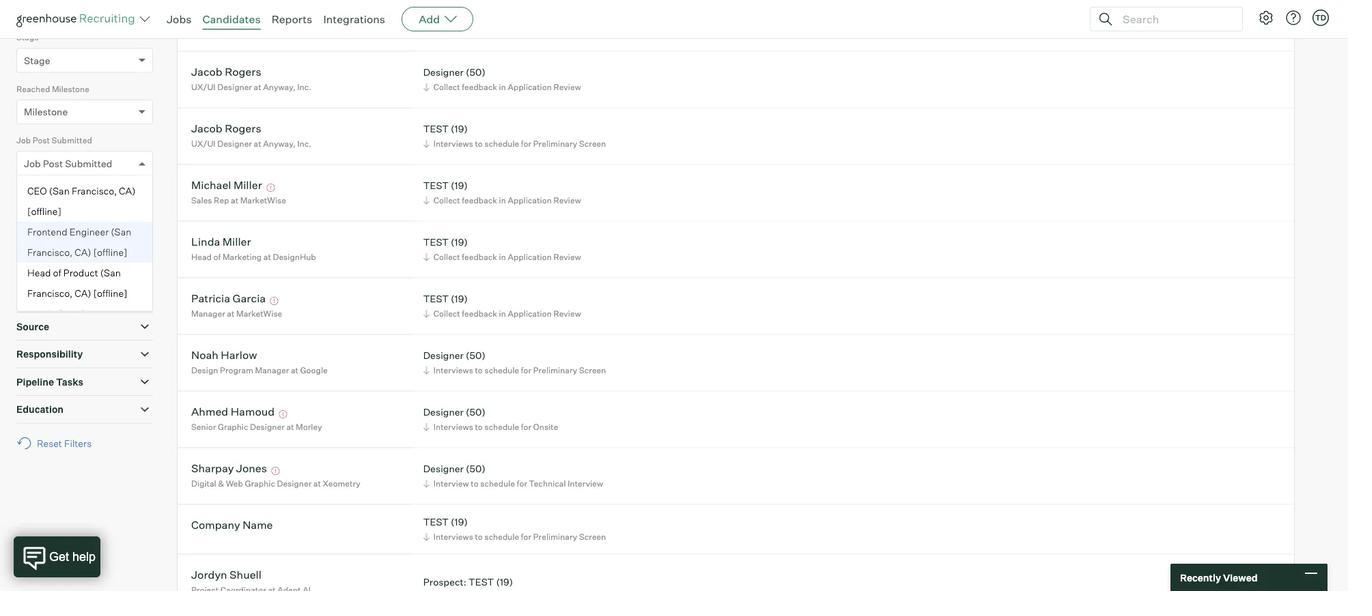 Task type: describe. For each thing, give the bounding box(es) containing it.
ahmed hamoud has been in onsite for more than 21 days image
[[277, 411, 289, 419]]

morley
[[296, 422, 322, 432]]

ahmed
[[191, 405, 228, 419]]

preliminary for ux/ui designer at anyway, inc.
[[533, 139, 577, 149]]

jacob for test
[[191, 122, 222, 135]]

sharpay jones link
[[191, 462, 267, 478]]

manager inside "noah harlow design program manager at google"
[[255, 366, 289, 376]]

interviews to schedule for preliminary screen link for ux/ui designer at anyway, inc.
[[421, 137, 610, 150]]

greenhouse recruiting image
[[16, 11, 139, 27]]

schedule for ux/ui designer at anyway, inc.
[[485, 139, 519, 149]]

senior for ahmed hamoud
[[191, 422, 216, 432]]

schedule for digital & web graphic designer at xeometry
[[480, 479, 515, 489]]

sent
[[58, 188, 76, 199]]

filter
[[57, 6, 80, 18]]

head inside linda miller head of marketing at designhub
[[191, 252, 212, 262]]

reports link
[[272, 12, 312, 26]]

to for design program manager at google
[[475, 366, 483, 376]]

(19) for ux/ui designer at anyway, inc.
[[451, 123, 468, 135]]

0 vertical spatial marketwise
[[240, 195, 286, 206]]

modern
[[264, 25, 293, 36]]

4 interviews to schedule for preliminary screen link from the top
[[421, 531, 610, 544]]

pending submission
[[33, 212, 115, 222]]

test (19) collect feedback in application review for michael miller
[[423, 179, 581, 206]]

submission
[[69, 212, 115, 222]]

viewed
[[1223, 572, 1258, 584]]

0 vertical spatial form
[[16, 235, 36, 245]]

(san inside executive assistant to the ceo (san francisco, ca) [offline]
[[49, 186, 70, 198]]

to for ux/ui designer at anyway, inc.
[[475, 139, 483, 149]]

1 vertical spatial marketwise
[[236, 309, 282, 319]]

janet wong link
[[191, 7, 252, 23]]

none field inside job post submitted element
[[24, 152, 27, 175]]

schedule down the interview to schedule for technical interview link
[[485, 532, 519, 542]]

td
[[1315, 13, 1327, 22]]

at down senior designer at modern
[[254, 82, 261, 92]]

select a form
[[24, 257, 85, 269]]

frontend
[[27, 227, 67, 239]]

for for senior designer at modern
[[521, 25, 532, 35]]

head of product (san francisco, ca) [offline]
[[27, 268, 127, 300]]

to for senior graphic designer at morley
[[475, 422, 483, 432]]

filters
[[64, 438, 92, 450]]

to for senior designer at modern
[[475, 25, 483, 35]]

a
[[54, 257, 59, 269]]

add
[[419, 12, 440, 26]]

interviews for senior graphic designer at morley
[[434, 422, 473, 432]]

francisco, inside head of product (san francisco, ca) [offline]
[[27, 288, 72, 300]]

in for ux/ui designer at anyway, inc.
[[499, 82, 506, 92]]

for for design program manager at google
[[521, 366, 532, 376]]

product for francisco,
[[63, 268, 98, 279]]

of inside linda miller head of marketing at designhub
[[214, 252, 221, 262]]

michael miller
[[191, 178, 262, 192]]

prospect: test (19)
[[423, 576, 513, 588]]

screen for senior designer at modern
[[579, 25, 606, 35]]

designer (50) interviews to schedule for onsite
[[423, 406, 558, 432]]

francisco, inside 'head of product engineering (san francisco, ca) [offline]'
[[105, 329, 150, 341]]

job post submitted element
[[16, 134, 153, 366]]

assistant
[[72, 165, 113, 177]]

interviews for ux/ui designer at anyway, inc.
[[434, 139, 473, 149]]

interviews to schedule for preliminary screen link for senior designer at modern
[[421, 24, 610, 36]]

configure image
[[1258, 10, 1275, 26]]

responsibility
[[16, 348, 83, 360]]

francisco, inside executive assistant to the ceo (san francisco, ca) [offline]
[[72, 186, 117, 198]]

janet
[[191, 7, 220, 21]]

technical
[[529, 479, 566, 489]]

1 vertical spatial form
[[61, 257, 85, 269]]

linda
[[191, 235, 220, 249]]

reset
[[37, 438, 62, 450]]

1 vertical spatial post
[[43, 158, 63, 170]]

jones
[[236, 462, 267, 476]]

noah harlow design program manager at google
[[191, 348, 328, 376]]

candidates
[[203, 12, 261, 26]]

collect feedback in application review link for ux/ui designer at anyway, inc.
[[421, 81, 585, 94]]

integrations link
[[323, 12, 385, 26]]

noah harlow link
[[191, 348, 257, 364]]

(san inside frontend engineer (san francisco, ca) [offline]
[[111, 227, 131, 239]]

schedule for senior designer at modern
[[485, 25, 519, 35]]

review for sales rep at marketwise
[[554, 195, 581, 206]]

application for ux/ui designer at anyway, inc.
[[508, 82, 552, 92]]

linda miller head of marketing at designhub
[[191, 235, 316, 262]]

(19) for head of marketing at designhub
[[451, 236, 468, 248]]

to inside executive assistant to the ceo (san francisco, ca) [offline]
[[115, 165, 124, 177]]

frontend engineer (san francisco, ca) [offline]
[[27, 227, 131, 259]]

internal
[[259, 11, 299, 20]]

at down the "patricia garcia" link
[[227, 309, 235, 319]]

of for head of product engineering (san francisco, ca) [offline]
[[53, 309, 61, 320]]

2 test (19) collect feedback in application review from the top
[[423, 236, 581, 262]]

add button
[[402, 7, 473, 31]]

interviews for senior designer at modern
[[434, 25, 473, 35]]

[offline] inside executive assistant to the ceo (san francisco, ca) [offline]
[[27, 206, 61, 218]]

program
[[220, 366, 253, 376]]

google
[[300, 366, 328, 376]]

ahmed hamoud
[[191, 405, 275, 419]]

interview to schedule for technical interview link
[[421, 478, 607, 491]]

schedule for senior graphic designer at morley
[[485, 422, 519, 432]]

candidates link
[[203, 12, 261, 26]]

1 interview from the left
[[434, 479, 469, 489]]

preliminary for senior designer at modern
[[533, 25, 577, 35]]

executive
[[27, 165, 70, 177]]

miller for michael
[[234, 178, 262, 192]]

inc. for test (19)
[[297, 139, 311, 149]]

job inside button
[[96, 6, 113, 18]]

(50) for sharpay jones
[[466, 463, 486, 475]]

noah
[[191, 348, 218, 362]]

&
[[218, 479, 224, 489]]

collect for sales rep at marketwise
[[434, 195, 460, 206]]

pending
[[33, 212, 67, 222]]

be
[[46, 188, 56, 199]]

frontend engineer (san francisco, ca) [offline] option
[[17, 222, 152, 263]]

prospect:
[[423, 576, 467, 588]]

1 vertical spatial milestone
[[24, 106, 68, 118]]

at down ahmed hamoud has been in onsite for more than 21 days icon
[[286, 422, 294, 432]]

marketing
[[223, 252, 262, 262]]

jobs link
[[167, 12, 192, 26]]

web
[[226, 479, 243, 489]]

executive assistant to the ceo (san francisco, ca) [offline] option
[[17, 161, 152, 222]]

0 horizontal spatial manager
[[191, 309, 225, 319]]

interviews for design program manager at google
[[434, 366, 473, 376]]

senior graphic designer at morley
[[191, 422, 322, 432]]

patricia garcia
[[191, 292, 266, 305]]

stage element
[[16, 31, 153, 82]]

sharpay jones has been in technical interview for more than 14 days image
[[269, 467, 282, 476]]

[offline] inside head of product (san francisco, ca) [offline]
[[93, 288, 127, 300]]

francisco, inside frontend engineer (san francisco, ca) [offline]
[[27, 247, 72, 259]]

reached milestone
[[16, 84, 89, 94]]

0 vertical spatial stage
[[16, 32, 39, 42]]

xeometry
[[323, 479, 361, 489]]

collect for manager at marketwise
[[434, 309, 460, 319]]

designer inside designer (50) interviews to schedule for onsite
[[423, 406, 464, 418]]

0 vertical spatial job post submitted
[[16, 135, 92, 146]]

in for sales rep at marketwise
[[499, 195, 506, 206]]

reset filters
[[37, 438, 92, 450]]

details
[[49, 293, 81, 305]]

head of product engineering (san francisco, ca) [offline] option
[[17, 304, 152, 366]]

collect feedback in application review link for sales rep at marketwise
[[421, 194, 585, 207]]

reached
[[16, 84, 50, 94]]

0 vertical spatial submitted
[[52, 135, 92, 146]]

ceo
[[27, 186, 47, 198]]

feedback for ux/ui designer at anyway, inc.
[[462, 82, 497, 92]]

anyway, for designer
[[263, 82, 296, 92]]

collect feedback in application review link for head of marketing at designhub
[[421, 251, 585, 264]]

recently
[[1180, 572, 1221, 584]]

head for head of product (san francisco, ca) [offline]
[[27, 268, 51, 279]]

for for ux/ui designer at anyway, inc.
[[521, 139, 532, 149]]

ahmed hamoud link
[[191, 405, 275, 421]]

4 screen from the top
[[579, 532, 606, 542]]

(19) for manager at marketwise
[[451, 293, 468, 305]]

reached milestone element
[[16, 82, 153, 134]]

at right rep
[[231, 195, 238, 206]]

review for head of marketing at designhub
[[554, 252, 581, 262]]

digital & web graphic designer at xeometry
[[191, 479, 361, 489]]



Task type: vqa. For each thing, say whether or not it's contained in the screenshot.


Task type: locate. For each thing, give the bounding box(es) containing it.
to be sent
[[33, 188, 76, 199]]

rep
[[214, 195, 229, 206]]

to
[[475, 25, 483, 35], [475, 139, 483, 149], [115, 165, 124, 177], [475, 366, 483, 376], [475, 422, 483, 432], [471, 479, 479, 489], [475, 532, 483, 542]]

designer (50) interviews to schedule for preliminary screen up designer (50) collect feedback in application review on the left top of the page
[[423, 9, 606, 35]]

preliminary for design program manager at google
[[533, 366, 577, 376]]

reset filters button
[[16, 431, 99, 456]]

jacob rogers ux/ui designer at anyway, inc. down senior designer at modern
[[191, 65, 311, 92]]

miller up 'sales rep at marketwise'
[[234, 178, 262, 192]]

2 interviews from the top
[[434, 139, 473, 149]]

preliminary
[[533, 25, 577, 35], [533, 139, 577, 149], [533, 366, 577, 376], [533, 532, 577, 542]]

screen for design program manager at google
[[579, 366, 606, 376]]

jordyn shuell link
[[191, 568, 262, 584]]

test for sales rep at marketwise
[[423, 179, 449, 191]]

test for ux/ui designer at anyway, inc.
[[423, 123, 449, 135]]

1 horizontal spatial form
[[61, 257, 85, 269]]

for inside designer (50) interview to schedule for technical interview
[[517, 479, 527, 489]]

ca) up pipeline
[[27, 350, 44, 361]]

jacob rogers link for test
[[191, 122, 261, 137]]

(50) inside designer (50) collect feedback in application review
[[466, 66, 486, 78]]

miller for linda
[[223, 235, 251, 249]]

jordyn shuell
[[191, 568, 262, 582]]

of down details
[[53, 309, 61, 320]]

head inside 'head of product engineering (san francisco, ca) [offline]'
[[27, 309, 51, 320]]

(50) down add popup button
[[466, 66, 486, 78]]

1 vertical spatial miller
[[223, 235, 251, 249]]

1 interviews to schedule for preliminary screen link from the top
[[421, 24, 610, 36]]

1 horizontal spatial manager
[[255, 366, 289, 376]]

1 test (19) collect feedback in application review from the top
[[423, 179, 581, 206]]

jacob up michael
[[191, 122, 222, 135]]

jacob rogers link up michael miller
[[191, 122, 261, 137]]

1 vertical spatial submitted
[[65, 158, 112, 170]]

jacob for designer
[[191, 65, 222, 79]]

3 review from the top
[[554, 252, 581, 262]]

0 vertical spatial of
[[214, 252, 221, 262]]

test (19) interviews to schedule for preliminary screen down the interview to schedule for technical interview link
[[423, 516, 606, 542]]

integrations
[[323, 12, 385, 26]]

job
[[96, 6, 113, 18], [16, 135, 31, 146], [24, 158, 41, 170]]

review for manager at marketwise
[[554, 309, 581, 319]]

1 anyway, from the top
[[263, 82, 296, 92]]

head of product (san francisco, ca) [offline] option
[[17, 263, 152, 304]]

collect feedback in application review link
[[421, 81, 585, 94], [421, 194, 585, 207], [421, 251, 585, 264], [421, 307, 585, 320]]

2 (50) from the top
[[466, 66, 486, 78]]

form down pending submission "checkbox"
[[16, 235, 36, 245]]

(san right engineer
[[111, 227, 131, 239]]

submitted up sent
[[65, 158, 112, 170]]

1 vertical spatial manager
[[255, 366, 289, 376]]

ca) inside executive assistant to the ceo (san francisco, ca) [offline]
[[119, 186, 136, 198]]

at right marketing
[[264, 252, 271, 262]]

2 vertical spatial test (19) collect feedback in application review
[[423, 293, 581, 319]]

0 vertical spatial jacob rogers ux/ui designer at anyway, inc.
[[191, 65, 311, 92]]

interviews to schedule for preliminary screen link down designer (50) collect feedback in application review on the left top of the page
[[421, 137, 610, 150]]

1 senior from the top
[[191, 25, 216, 36]]

schedule left technical
[[480, 479, 515, 489]]

for for senior graphic designer at morley
[[521, 422, 532, 432]]

1 vertical spatial anyway,
[[263, 139, 296, 149]]

jacob rogers link for designer
[[191, 65, 261, 81]]

[offline] inside frontend engineer (san francisco, ca) [offline]
[[93, 247, 127, 259]]

[offline]
[[27, 206, 61, 218], [93, 247, 127, 259], [93, 288, 127, 300], [46, 350, 80, 361]]

feedback for head of marketing at designhub
[[462, 252, 497, 262]]

senior for janet wong
[[191, 25, 216, 36]]

of inside head of product (san francisco, ca) [offline]
[[53, 268, 61, 279]]

(san right the to
[[49, 186, 70, 198]]

3 (50) from the top
[[466, 349, 486, 361]]

(50) for janet wong
[[466, 9, 486, 21]]

reports
[[272, 12, 312, 26]]

2 jacob rogers ux/ui designer at anyway, inc. from the top
[[191, 122, 311, 149]]

anyway, up michael miller has been in application review for more than 5 days image
[[263, 139, 296, 149]]

1 vertical spatial inc.
[[297, 139, 311, 149]]

product inside 'head of product engineering (san francisco, ca) [offline]'
[[63, 309, 98, 320]]

2 screen from the top
[[579, 139, 606, 149]]

2 jacob from the top
[[191, 122, 222, 135]]

2 inc. from the top
[[297, 139, 311, 149]]

collect for ux/ui designer at anyway, inc.
[[434, 82, 460, 92]]

2 anyway, from the top
[[263, 139, 296, 149]]

ca) inside frontend engineer (san francisco, ca) [offline]
[[75, 247, 91, 259]]

designer (50) interviews to schedule for preliminary screen
[[423, 9, 606, 35], [423, 349, 606, 376]]

2 review from the top
[[554, 195, 581, 206]]

1 vertical spatial head
[[27, 268, 51, 279]]

list box inside job post submitted element
[[17, 161, 152, 366]]

in inside designer (50) collect feedback in application review
[[499, 82, 506, 92]]

2 collect feedback in application review link from the top
[[421, 194, 585, 207]]

schedule down designer (50) collect feedback in application review on the left top of the page
[[485, 139, 519, 149]]

onsite
[[533, 422, 558, 432]]

schedule left onsite
[[485, 422, 519, 432]]

2 collect from the top
[[434, 195, 460, 206]]

screen for ux/ui designer at anyway, inc.
[[579, 139, 606, 149]]

pipeline
[[16, 376, 54, 388]]

(san down frontend engineer (san francisco, ca) [offline] option
[[100, 268, 121, 279]]

for for digital & web graphic designer at xeometry
[[517, 479, 527, 489]]

3 preliminary from the top
[[533, 366, 577, 376]]

4 collect feedback in application review link from the top
[[421, 307, 585, 320]]

designer (50) interviews to schedule for preliminary screen up designer (50) interviews to schedule for onsite
[[423, 349, 606, 376]]

manager at marketwise
[[191, 309, 282, 319]]

of
[[214, 252, 221, 262], [53, 268, 61, 279], [53, 309, 61, 320]]

(50) up the interview to schedule for technical interview link
[[466, 463, 486, 475]]

product right a
[[63, 268, 98, 279]]

[offline] down form "element"
[[93, 288, 127, 300]]

application for manager at marketwise
[[508, 309, 552, 319]]

test for head of marketing at designhub
[[423, 236, 449, 248]]

miller
[[234, 178, 262, 192], [223, 235, 251, 249]]

in for head of marketing at designhub
[[499, 252, 506, 262]]

designhub
[[273, 252, 316, 262]]

at inside "noah harlow design program manager at google"
[[291, 366, 298, 376]]

3 application from the top
[[508, 252, 552, 262]]

to inside designer (50) interviews to schedule for onsite
[[475, 422, 483, 432]]

designer
[[423, 9, 464, 21], [218, 25, 253, 36], [423, 66, 464, 78], [217, 82, 252, 92], [217, 139, 252, 149], [423, 349, 464, 361], [423, 406, 464, 418], [250, 422, 285, 432], [423, 463, 464, 475], [277, 479, 312, 489]]

1 vertical spatial ux/ui
[[191, 139, 216, 149]]

job post submitted
[[16, 135, 92, 146], [24, 158, 112, 170]]

0 vertical spatial test (19) interviews to schedule for preliminary screen
[[423, 123, 606, 149]]

test (19) collect feedback in application review for patricia garcia
[[423, 293, 581, 319]]

(san inside 'head of product engineering (san francisco, ca) [offline]'
[[82, 329, 103, 341]]

designer (50) interviews to schedule for preliminary screen for senior designer at modern
[[423, 9, 606, 35]]

rogers up michael miller
[[225, 122, 261, 135]]

janet wong
[[191, 7, 252, 21]]

design
[[191, 366, 218, 376]]

1 vertical spatial graphic
[[245, 479, 275, 489]]

sales rep at marketwise
[[191, 195, 286, 206]]

graphic down jones
[[245, 479, 275, 489]]

recently viewed
[[1180, 572, 1258, 584]]

schedule
[[485, 25, 519, 35], [485, 139, 519, 149], [485, 366, 519, 376], [485, 422, 519, 432], [480, 479, 515, 489], [485, 532, 519, 542]]

1 vertical spatial test (19) interviews to schedule for preliminary screen
[[423, 516, 606, 542]]

0 vertical spatial milestone
[[52, 84, 89, 94]]

1 interviews from the top
[[434, 25, 473, 35]]

francisco, down frontend
[[27, 247, 72, 259]]

hamoud
[[231, 405, 275, 419]]

manager down patricia
[[191, 309, 225, 319]]

0 vertical spatial manager
[[191, 309, 225, 319]]

1 vertical spatial senior
[[191, 422, 216, 432]]

2 interviews to schedule for preliminary screen link from the top
[[421, 137, 610, 150]]

interviews
[[434, 25, 473, 35], [434, 139, 473, 149], [434, 366, 473, 376], [434, 422, 473, 432], [434, 532, 473, 542]]

Pending submission checkbox
[[19, 212, 28, 220]]

1 test (19) interviews to schedule for preliminary screen from the top
[[423, 123, 606, 149]]

(san
[[49, 186, 70, 198], [111, 227, 131, 239], [100, 268, 121, 279], [82, 329, 103, 341]]

feedback inside designer (50) collect feedback in application review
[[462, 82, 497, 92]]

collect inside designer (50) collect feedback in application review
[[434, 82, 460, 92]]

4 feedback from the top
[[462, 309, 497, 319]]

1 vertical spatial jacob rogers ux/ui designer at anyway, inc.
[[191, 122, 311, 149]]

test (19) interviews to schedule for preliminary screen
[[423, 123, 606, 149], [423, 516, 606, 542]]

senior down 'ahmed'
[[191, 422, 216, 432]]

garcia
[[233, 292, 266, 305]]

1 in from the top
[[499, 82, 506, 92]]

designer (50) interviews to schedule for preliminary screen for design program manager at google
[[423, 349, 606, 376]]

feedback for sales rep at marketwise
[[462, 195, 497, 206]]

of for head of product (san francisco, ca) [offline]
[[53, 268, 61, 279]]

at left google
[[291, 366, 298, 376]]

interviews to schedule for preliminary screen link up designer (50) collect feedback in application review on the left top of the page
[[421, 24, 610, 36]]

jacob rogers link down senior designer at modern
[[191, 65, 261, 81]]

1 (50) from the top
[[466, 9, 486, 21]]

tasks
[[56, 376, 83, 388]]

product for (san
[[63, 309, 98, 320]]

profile
[[16, 293, 47, 305]]

harlow
[[221, 348, 257, 362]]

form
[[16, 235, 36, 245], [61, 257, 85, 269]]

michael miller has been in application review for more than 5 days image
[[265, 184, 277, 192]]

1 inc. from the top
[[297, 82, 311, 92]]

jobs
[[167, 12, 192, 26]]

0 vertical spatial senior
[[191, 25, 216, 36]]

job up ceo
[[24, 158, 41, 170]]

company
[[191, 519, 240, 532]]

designer inside designer (50) interview to schedule for technical interview
[[423, 463, 464, 475]]

jacob down senior designer at modern
[[191, 65, 222, 79]]

0 vertical spatial graphic
[[218, 422, 248, 432]]

schedule inside designer (50) interview to schedule for technical interview
[[480, 479, 515, 489]]

at left xeometry at the bottom of page
[[313, 479, 321, 489]]

application for head of marketing at designhub
[[508, 252, 552, 262]]

2 jacob rogers link from the top
[[191, 122, 261, 137]]

jacob rogers ux/ui designer at anyway, inc. up michael miller
[[191, 122, 311, 149]]

0 vertical spatial product
[[63, 268, 98, 279]]

to for digital & web graphic designer at xeometry
[[471, 479, 479, 489]]

3 interviews to schedule for preliminary screen link from the top
[[421, 364, 610, 377]]

form element
[[16, 233, 153, 285]]

manager
[[191, 309, 225, 319], [255, 366, 289, 376]]

0 vertical spatial ux/ui
[[191, 82, 216, 92]]

sharpay jones
[[191, 462, 267, 476]]

sharpay
[[191, 462, 234, 476]]

interviews to schedule for preliminary screen link for design program manager at google
[[421, 364, 610, 377]]

at up michael miller
[[254, 139, 261, 149]]

schedule up designer (50) collect feedback in application review on the left top of the page
[[485, 25, 519, 35]]

3 interviews from the top
[[434, 366, 473, 376]]

1 vertical spatial rogers
[[225, 122, 261, 135]]

2 senior from the top
[[191, 422, 216, 432]]

ux/ui for designer (50)
[[191, 82, 216, 92]]

filter by job button
[[16, 0, 153, 24]]

review for ux/ui designer at anyway, inc.
[[554, 82, 581, 92]]

(50) inside designer (50) interview to schedule for technical interview
[[466, 463, 486, 475]]

digital
[[191, 479, 216, 489]]

schedule inside designer (50) interviews to schedule for onsite
[[485, 422, 519, 432]]

0 vertical spatial jacob rogers link
[[191, 65, 261, 81]]

of down "linda miller" link
[[214, 252, 221, 262]]

[offline] inside 'head of product engineering (san francisco, ca) [offline]'
[[46, 350, 80, 361]]

application for sales rep at marketwise
[[508, 195, 552, 206]]

anyway, for test
[[263, 139, 296, 149]]

4 in from the top
[[499, 309, 506, 319]]

2 vertical spatial head
[[27, 309, 51, 320]]

post up to be sent
[[43, 158, 63, 170]]

0 vertical spatial rogers
[[225, 65, 261, 79]]

designer (50) collect feedback in application review
[[423, 66, 581, 92]]

at inside linda miller head of marketing at designhub
[[264, 252, 271, 262]]

collect feedback in application review link for manager at marketwise
[[421, 307, 585, 320]]

1 vertical spatial designer (50) interviews to schedule for preliminary screen
[[423, 349, 606, 376]]

post up executive
[[33, 135, 50, 146]]

education
[[16, 404, 64, 416]]

linda miller link
[[191, 235, 251, 251]]

sales
[[191, 195, 212, 206]]

for
[[521, 25, 532, 35], [521, 139, 532, 149], [521, 366, 532, 376], [521, 422, 532, 432], [517, 479, 527, 489], [521, 532, 532, 542]]

0 vertical spatial post
[[33, 135, 50, 146]]

interview
[[434, 479, 469, 489], [568, 479, 603, 489]]

0 vertical spatial test (19) collect feedback in application review
[[423, 179, 581, 206]]

0 vertical spatial head
[[191, 252, 212, 262]]

rogers for designer
[[225, 65, 261, 79]]

1 application from the top
[[508, 82, 552, 92]]

francisco, down select a form
[[27, 288, 72, 300]]

submitted
[[52, 135, 92, 146], [65, 158, 112, 170]]

4 preliminary from the top
[[533, 532, 577, 542]]

1 review from the top
[[554, 82, 581, 92]]

miller up marketing
[[223, 235, 251, 249]]

[offline] down engineering
[[46, 350, 80, 361]]

2 preliminary from the top
[[533, 139, 577, 149]]

5 (50) from the top
[[466, 463, 486, 475]]

4 collect from the top
[[434, 309, 460, 319]]

ca) inside 'head of product engineering (san francisco, ca) [offline]'
[[27, 350, 44, 361]]

head for head of product engineering (san francisco, ca) [offline]
[[27, 309, 51, 320]]

1 jacob rogers ux/ui designer at anyway, inc. from the top
[[191, 65, 311, 92]]

1 ux/ui from the top
[[191, 82, 216, 92]]

job post submitted up executive
[[16, 135, 92, 146]]

executive assistant to the ceo (san francisco, ca) [offline]
[[27, 165, 140, 218]]

2 in from the top
[[499, 195, 506, 206]]

4 application from the top
[[508, 309, 552, 319]]

feedback
[[462, 82, 497, 92], [462, 195, 497, 206], [462, 252, 497, 262], [462, 309, 497, 319]]

(19) for sales rep at marketwise
[[451, 179, 468, 191]]

patricia
[[191, 292, 230, 305]]

Search text field
[[1120, 9, 1230, 29]]

0 vertical spatial miller
[[234, 178, 262, 192]]

schedule for design program manager at google
[[485, 366, 519, 376]]

engineering
[[27, 329, 80, 341]]

1 collect feedback in application review link from the top
[[421, 81, 585, 94]]

form right a
[[61, 257, 85, 269]]

michael miller link
[[191, 178, 262, 194]]

1 jacob rogers link from the top
[[191, 65, 261, 81]]

td button
[[1313, 10, 1329, 26]]

2 designer (50) interviews to schedule for preliminary screen from the top
[[423, 349, 606, 376]]

(50) up 'interviews to schedule for onsite' link
[[466, 406, 486, 418]]

milestone down 'stage' "element"
[[52, 84, 89, 94]]

2 vertical spatial of
[[53, 309, 61, 320]]

miller inside linda miller head of marketing at designhub
[[223, 235, 251, 249]]

michael
[[191, 178, 231, 192]]

senior down janet
[[191, 25, 216, 36]]

submitted down reached milestone element
[[52, 135, 92, 146]]

2 application from the top
[[508, 195, 552, 206]]

collect
[[434, 82, 460, 92], [434, 195, 460, 206], [434, 252, 460, 262], [434, 309, 460, 319]]

anyway, down modern at the top of page
[[263, 82, 296, 92]]

graphic down ahmed hamoud link on the bottom left
[[218, 422, 248, 432]]

profile details
[[16, 293, 81, 305]]

rogers down senior designer at modern
[[225, 65, 261, 79]]

1 vertical spatial stage
[[24, 54, 50, 66]]

None field
[[24, 152, 27, 175]]

3 collect feedback in application review link from the top
[[421, 251, 585, 264]]

1 rogers from the top
[[225, 65, 261, 79]]

1 vertical spatial job
[[16, 135, 31, 146]]

marketwise down garcia
[[236, 309, 282, 319]]

graphic
[[218, 422, 248, 432], [245, 479, 275, 489]]

head up source
[[27, 309, 51, 320]]

1 vertical spatial product
[[63, 309, 98, 320]]

1 horizontal spatial interview
[[568, 479, 603, 489]]

1 jacob from the top
[[191, 65, 222, 79]]

list box
[[17, 161, 152, 366]]

1 collect from the top
[[434, 82, 460, 92]]

interviews to schedule for preliminary screen link up designer (50) interviews to schedule for onsite
[[421, 364, 610, 377]]

(50) up designer (50) interviews to schedule for onsite
[[466, 349, 486, 361]]

1 screen from the top
[[579, 25, 606, 35]]

2 ux/ui from the top
[[191, 139, 216, 149]]

2 vertical spatial job
[[24, 158, 41, 170]]

rogers for test
[[225, 122, 261, 135]]

marketwise down michael miller has been in application review for more than 5 days image
[[240, 195, 286, 206]]

head of product engineering (san francisco, ca) [offline]
[[27, 309, 150, 361]]

1 vertical spatial job post submitted
[[24, 158, 112, 170]]

at
[[254, 25, 262, 36], [254, 82, 261, 92], [254, 139, 261, 149], [231, 195, 238, 206], [264, 252, 271, 262], [227, 309, 235, 319], [291, 366, 298, 376], [286, 422, 294, 432], [313, 479, 321, 489]]

stage
[[16, 32, 39, 42], [24, 54, 50, 66]]

0 vertical spatial inc.
[[297, 82, 311, 92]]

0 vertical spatial jacob
[[191, 65, 222, 79]]

for inside designer (50) interviews to schedule for onsite
[[521, 422, 532, 432]]

job up executive
[[16, 135, 31, 146]]

3 feedback from the top
[[462, 252, 497, 262]]

3 collect from the top
[[434, 252, 460, 262]]

feedback for manager at marketwise
[[462, 309, 497, 319]]

patricia garcia has been in application review for more than 5 days image
[[268, 297, 280, 305]]

head down linda
[[191, 252, 212, 262]]

0 horizontal spatial form
[[16, 235, 36, 245]]

3 in from the top
[[499, 252, 506, 262]]

company name link
[[191, 519, 273, 534]]

0 vertical spatial job
[[96, 6, 113, 18]]

schedule up designer (50) interviews to schedule for onsite
[[485, 366, 519, 376]]

pipeline tasks
[[16, 376, 83, 388]]

ca) down form "element"
[[75, 288, 91, 300]]

the
[[126, 165, 140, 177]]

list box containing executive assistant to the ceo (san francisco, ca) [offline]
[[17, 161, 152, 366]]

1 vertical spatial test (19) collect feedback in application review
[[423, 236, 581, 262]]

in for manager at marketwise
[[499, 309, 506, 319]]

0 vertical spatial anyway,
[[263, 82, 296, 92]]

at left modern at the top of page
[[254, 25, 262, 36]]

francisco, down head of product (san francisco, ca) [offline] option
[[105, 329, 150, 341]]

(50) inside designer (50) interviews to schedule for onsite
[[466, 406, 486, 418]]

patricia garcia link
[[191, 292, 266, 307]]

francisco, down assistant
[[72, 186, 117, 198]]

4 review from the top
[[554, 309, 581, 319]]

rogers
[[225, 65, 261, 79], [225, 122, 261, 135]]

1 feedback from the top
[[462, 82, 497, 92]]

5 interviews from the top
[[434, 532, 473, 542]]

2 product from the top
[[63, 309, 98, 320]]

ca) down engineer
[[75, 247, 91, 259]]

review inside designer (50) collect feedback in application review
[[554, 82, 581, 92]]

1 product from the top
[[63, 268, 98, 279]]

0 horizontal spatial interview
[[434, 479, 469, 489]]

td button
[[1310, 7, 1332, 29]]

4 (50) from the top
[[466, 406, 486, 418]]

[offline] down the to
[[27, 206, 61, 218]]

2 test (19) interviews to schedule for preliminary screen from the top
[[423, 516, 606, 542]]

1 preliminary from the top
[[533, 25, 577, 35]]

job right by
[[96, 6, 113, 18]]

test for manager at marketwise
[[423, 293, 449, 305]]

[offline] down engineer
[[93, 247, 127, 259]]

1 vertical spatial jacob
[[191, 122, 222, 135]]

application inside designer (50) collect feedback in application review
[[508, 82, 552, 92]]

of inside 'head of product engineering (san francisco, ca) [offline]'
[[53, 309, 61, 320]]

To be sent checkbox
[[19, 188, 28, 197]]

1 vertical spatial jacob rogers link
[[191, 122, 261, 137]]

head left a
[[27, 268, 51, 279]]

4 interviews from the top
[[434, 422, 473, 432]]

jacob rogers ux/ui designer at anyway, inc. for designer
[[191, 65, 311, 92]]

interviews to schedule for preliminary screen link down the interview to schedule for technical interview link
[[421, 531, 610, 544]]

milestone down reached milestone
[[24, 106, 68, 118]]

senior
[[191, 25, 216, 36], [191, 422, 216, 432]]

1 vertical spatial of
[[53, 268, 61, 279]]

jacob rogers ux/ui designer at anyway, inc. for test
[[191, 122, 311, 149]]

2 feedback from the top
[[462, 195, 497, 206]]

ca) inside head of product (san francisco, ca) [offline]
[[75, 288, 91, 300]]

source
[[16, 321, 49, 333]]

head inside head of product (san francisco, ca) [offline]
[[27, 268, 51, 279]]

ux/ui
[[191, 82, 216, 92], [191, 139, 216, 149]]

job post submitted up sent
[[24, 158, 112, 170]]

select
[[24, 257, 52, 269]]

interviews to schedule for onsite link
[[421, 421, 562, 434]]

1 designer (50) interviews to schedule for preliminary screen from the top
[[423, 9, 606, 35]]

test (19) collect feedback in application review
[[423, 179, 581, 206], [423, 236, 581, 262], [423, 293, 581, 319]]

(50) for ahmed hamoud
[[466, 406, 486, 418]]

by
[[82, 6, 94, 18]]

2 rogers from the top
[[225, 122, 261, 135]]

shuell
[[230, 568, 262, 582]]

ca) down the
[[119, 186, 136, 198]]

inc. for designer (50)
[[297, 82, 311, 92]]

of right select
[[53, 268, 61, 279]]

product down details
[[63, 309, 98, 320]]

0 vertical spatial designer (50) interviews to schedule for preliminary screen
[[423, 9, 606, 35]]

collect for head of marketing at designhub
[[434, 252, 460, 262]]

(san inside head of product (san francisco, ca) [offline]
[[100, 268, 121, 279]]

(50) right add
[[466, 9, 486, 21]]

designer inside designer (50) collect feedback in application review
[[423, 66, 464, 78]]

3 test (19) collect feedback in application review from the top
[[423, 293, 581, 319]]

ux/ui for test (19)
[[191, 139, 216, 149]]

(san right engineering
[[82, 329, 103, 341]]

manager right program
[[255, 366, 289, 376]]

test (19) interviews to schedule for preliminary screen down designer (50) collect feedback in application review on the left top of the page
[[423, 123, 606, 149]]

2 interview from the left
[[568, 479, 603, 489]]

to inside designer (50) interview to schedule for technical interview
[[471, 479, 479, 489]]

product inside head of product (san francisco, ca) [offline]
[[63, 268, 98, 279]]

3 screen from the top
[[579, 366, 606, 376]]

interviews inside designer (50) interviews to schedule for onsite
[[434, 422, 473, 432]]



